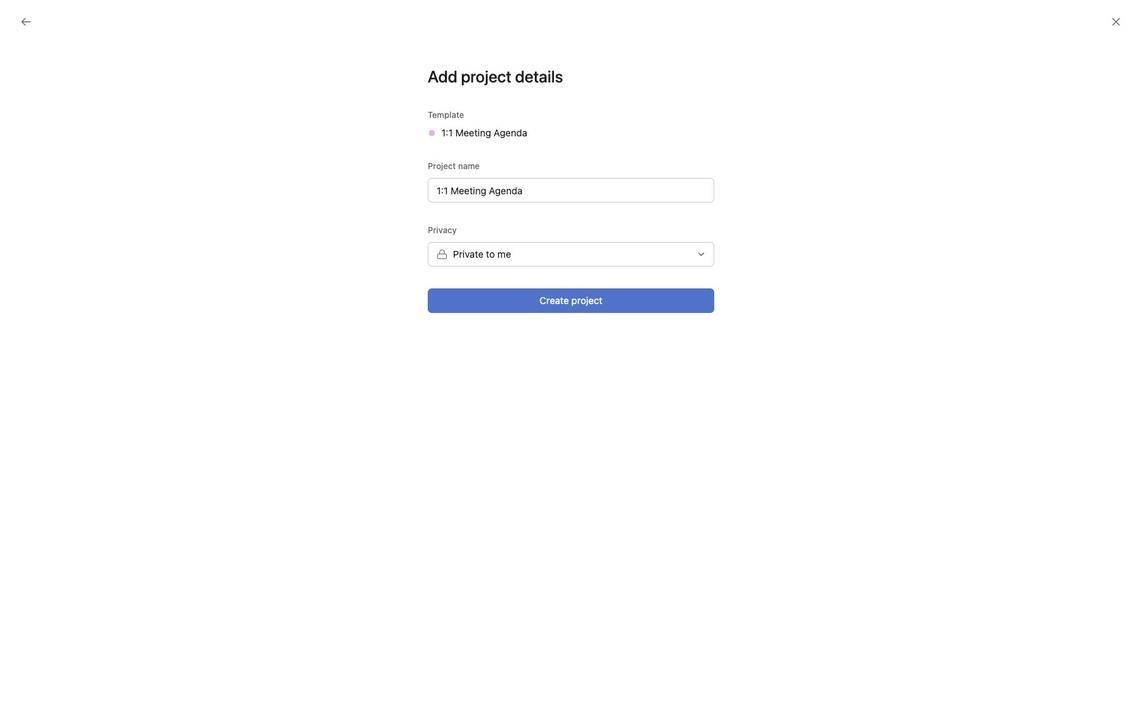 Task type: describe. For each thing, give the bounding box(es) containing it.
go back image
[[20, 16, 31, 27]]

agenda
[[494, 127, 528, 139]]

close image
[[1111, 16, 1122, 27]]

create
[[540, 295, 569, 306]]

hide sidebar image
[[18, 11, 29, 22]]

completed button
[[440, 235, 490, 253]]

project name
[[428, 161, 480, 171]]

private to me
[[453, 248, 511, 260]]

create project button
[[428, 289, 715, 313]]

to
[[486, 248, 495, 260]]

project for add
[[461, 67, 512, 86]]

template
[[428, 110, 464, 120]]

add project details
[[428, 67, 563, 86]]

project
[[428, 161, 456, 171]]



Task type: locate. For each thing, give the bounding box(es) containing it.
0 horizontal spatial project
[[461, 67, 512, 86]]

create project
[[540, 295, 603, 306]]

Project name text field
[[428, 178, 715, 203]]

project right "add"
[[461, 67, 512, 86]]

me
[[498, 248, 511, 260]]

private
[[453, 248, 484, 260]]

project right create
[[572, 295, 603, 306]]

privacy
[[428, 225, 457, 236]]

private to me button
[[428, 242, 715, 267]]

project inside button
[[572, 295, 603, 306]]

1:1 meeting agenda
[[442, 127, 528, 139]]

add
[[428, 67, 458, 86]]

0 vertical spatial project
[[461, 67, 512, 86]]

dialog
[[774, 370, 1115, 696]]

project for create
[[572, 295, 603, 306]]

meeting
[[456, 127, 491, 139]]

project
[[461, 67, 512, 86], [572, 295, 603, 306]]

completed
[[440, 235, 490, 246]]

details
[[515, 67, 563, 86]]

1:1
[[442, 127, 453, 139]]

name
[[458, 161, 480, 171]]

1 horizontal spatial project
[[572, 295, 603, 306]]

1 vertical spatial project
[[572, 295, 603, 306]]



Task type: vqa. For each thing, say whether or not it's contained in the screenshot.
Task name text field related to Mark complete icon at the left
no



